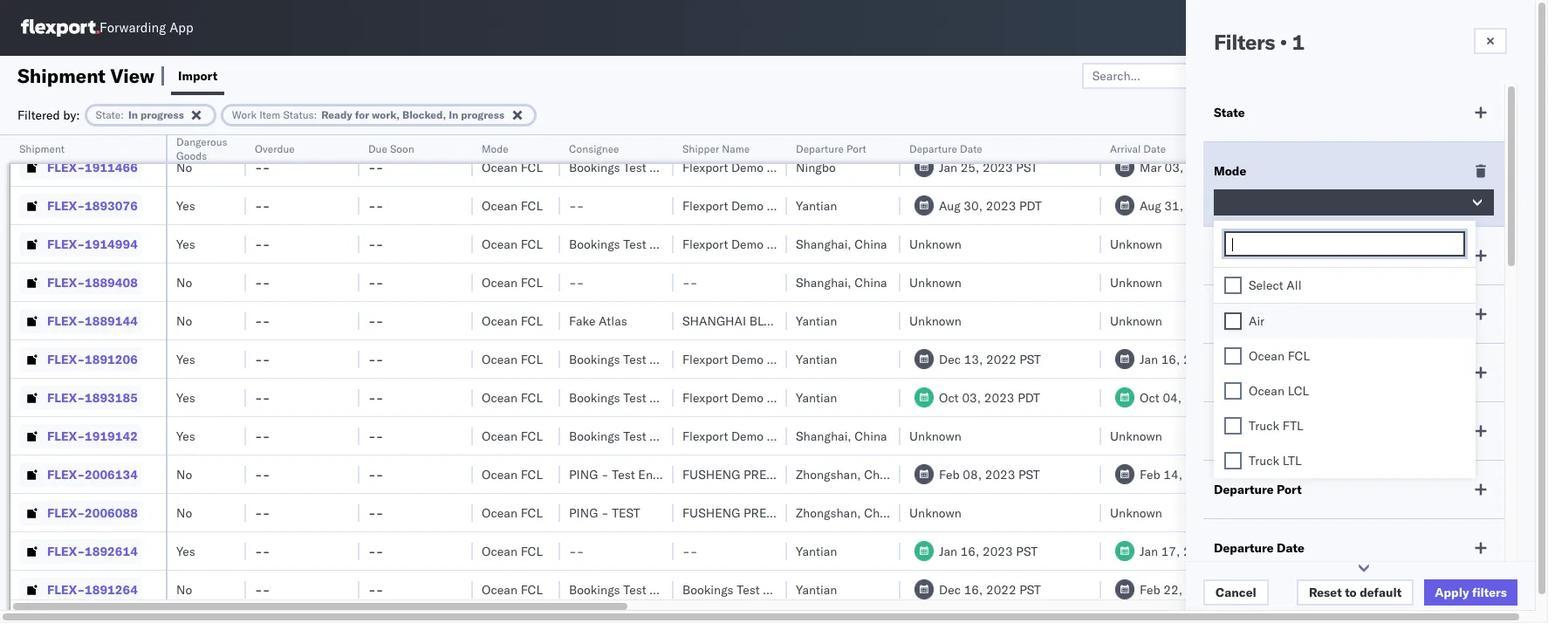 Task type: describe. For each thing, give the bounding box(es) containing it.
feb up dec 04, 2023 pst
[[1424, 505, 1445, 521]]

bookings test shipper china
[[683, 582, 842, 597]]

20,
[[1449, 390, 1468, 405]]

consignee button
[[560, 139, 656, 156]]

ocean for 1891206
[[482, 351, 518, 367]]

ocean for 1911466
[[482, 159, 518, 175]]

departure inside 'button'
[[796, 142, 844, 155]]

soon
[[390, 142, 414, 155]]

yantian for dec 13, 2022 pst
[[796, 351, 837, 367]]

final
[[1311, 142, 1334, 155]]

resize handle column header for consignee
[[653, 135, 674, 623]]

zhongshan, china for ping - test entity
[[796, 467, 897, 482]]

consignee name
[[1214, 365, 1313, 381]]

06,
[[1448, 428, 1467, 444]]

0 vertical spatial 16,
[[1161, 351, 1180, 367]]

bluetech
[[749, 313, 812, 329]]

consignee inside consignee button
[[569, 142, 619, 155]]

select
[[1249, 278, 1284, 293]]

departure port button
[[787, 139, 883, 156]]

2023 up the "feb 22, 2023 pst"
[[1184, 543, 1214, 559]]

final port button
[[1302, 139, 1398, 156]]

2023 up jan 13, 2023 pst
[[1468, 275, 1498, 290]]

27, for los angeles, ca
[[1448, 467, 1467, 482]]

flex-2006134
[[47, 467, 138, 482]]

ocean for 1891264
[[482, 582, 518, 597]]

dec 09, 2022 pst
[[939, 121, 1041, 137]]

quoted delivery date button
[[1416, 132, 1538, 163]]

no for flex-1889408
[[176, 275, 192, 290]]

flex-1893185
[[47, 390, 138, 405]]

ping for ping - test entity
[[569, 467, 598, 482]]

jan left 23,
[[1424, 582, 1443, 597]]

california
[[1383, 390, 1437, 405]]

test for flex-1891264
[[623, 582, 646, 597]]

bookings for flex-1914994
[[569, 236, 620, 252]]

flex- for 2006088
[[47, 505, 85, 521]]

reset to default
[[1309, 585, 1402, 601]]

fcl for flex-1891206
[[521, 351, 543, 367]]

shipper inside "button"
[[683, 142, 719, 155]]

mar
[[1140, 159, 1162, 175]]

for
[[355, 108, 369, 121]]

jan up the "feb 22, 2023 pst"
[[1140, 543, 1158, 559]]

angeles, for feb 02, 2023 pst
[[1334, 198, 1382, 213]]

1 : from the left
[[121, 108, 124, 121]]

1 progress from the left
[[141, 108, 184, 121]]

precision for ping - test entity
[[744, 467, 808, 482]]

feb 14, 2023 pst
[[1140, 467, 1241, 482]]

dec 13, 2022 pst
[[939, 351, 1041, 367]]

22,
[[1164, 582, 1183, 597]]

ca for nov 28, 2022 pst
[[1385, 121, 1401, 137]]

2023 down jan 09, 2023 pst
[[1468, 313, 1498, 329]]

fcl for flex-1911466
[[521, 159, 543, 175]]

los angeles, ca for nov 28, 2022 pst
[[1311, 121, 1401, 137]]

4 demo from the top
[[731, 236, 764, 252]]

ocean lcl
[[1249, 383, 1309, 399]]

2023 up nov 20, 2023 pst at the right bottom of the page
[[1468, 351, 1498, 367]]

os
[[1499, 21, 1516, 34]]

1911466
[[85, 159, 138, 175]]

2023 up 'vessel'
[[1185, 390, 1215, 405]]

2023 down "jan 25, 2023 pst"
[[986, 198, 1016, 213]]

bookings test consignee for dec 09, 2022 pst
[[569, 121, 708, 137]]

shanghai, for jan 09, 2023 pst
[[796, 275, 852, 290]]

ca for dec 04, 2023 pst
[[1385, 543, 1401, 559]]

4 flexport from the top
[[683, 236, 728, 252]]

1 in from the left
[[128, 108, 138, 121]]

aug for aug 30, 2023 pdt
[[939, 198, 961, 213]]

long
[[1311, 390, 1338, 405]]

state for state : in progress
[[96, 108, 121, 121]]

los angeles, ca for jan 09, 2023 pst
[[1311, 275, 1401, 290]]

bookings test consignee for jan 25, 2023 pst
[[569, 159, 708, 175]]

2023 up dec 16, 2022 pst
[[983, 543, 1013, 559]]

ocean fcl for flex-1893185
[[482, 390, 543, 405]]

2023 right 31,
[[1187, 198, 1217, 213]]

7 demo from the top
[[731, 428, 764, 444]]

select all
[[1249, 278, 1302, 293]]

flex- for 1919142
[[47, 428, 85, 444]]

flex-1911466 button
[[19, 155, 141, 179]]

vessel
[[1214, 423, 1252, 439]]

yantian for aug 30, 2023 pdt
[[796, 198, 837, 213]]

shanghai
[[683, 313, 746, 329]]

resize handle column header for mode
[[539, 135, 560, 623]]

flexport demo shipper co. for dec 13, 2022 pst
[[683, 351, 830, 367]]

feb 02, 2023 pst for pst
[[1424, 159, 1525, 175]]

flex-1911466
[[47, 159, 138, 175]]

yes for flex-1893185
[[176, 390, 195, 405]]

flex-1891206 button
[[19, 347, 141, 371]]

departure down truck ltl
[[1214, 482, 1274, 498]]

shanghai, china for jan 30, 2023 pst
[[796, 236, 887, 252]]

1 vertical spatial shipper name
[[1214, 306, 1297, 322]]

pdt for aug 31, 2023 pdt
[[1220, 198, 1243, 213]]

atlas
[[599, 313, 627, 329]]

flex-1815384 button
[[19, 117, 141, 141]]

6 bookings test consignee from the top
[[569, 428, 708, 444]]

1
[[1292, 29, 1305, 55]]

2 : from the left
[[314, 108, 317, 121]]

port for 'departure port' 'button' at top
[[847, 142, 866, 155]]

flex-1892614
[[47, 543, 138, 559]]

import
[[178, 68, 218, 83]]

ca for jan 30, 2023 pst
[[1385, 236, 1401, 252]]

by:
[[63, 107, 80, 123]]

co. for dec 13, 2022 pst
[[813, 351, 830, 367]]

feb left the 06,
[[1424, 428, 1445, 444]]

work,
[[372, 108, 400, 121]]

oct for oct 03, 2023 pdt
[[939, 390, 959, 405]]

jan 13, 2023 pst
[[1424, 313, 1523, 329]]

dec 16, 2022 pst
[[939, 582, 1041, 597]]

2023 up oct 04, 2023 pdt in the bottom right of the page
[[1184, 351, 1214, 367]]

ocean for 1889408
[[482, 275, 518, 290]]

30, for dec
[[1165, 121, 1184, 137]]

jan up jan 13, 2023 pst
[[1424, 275, 1443, 290]]

flex-1893185 button
[[19, 385, 141, 410]]

client name
[[1214, 248, 1286, 264]]

1 vertical spatial departure port
[[1214, 482, 1302, 498]]

2023 right 08, at the bottom of the page
[[985, 467, 1015, 482]]

arrival date button
[[1101, 139, 1285, 156]]

ocean for 1919142
[[482, 428, 518, 444]]

filters
[[1214, 29, 1275, 55]]

ocean fcl for flex-1815384
[[482, 121, 543, 137]]

1914994
[[85, 236, 138, 252]]

china for flex-1889408
[[855, 275, 887, 290]]

bookings test consignee for oct 03, 2023 pdt
[[569, 390, 708, 405]]

jan left '25,'
[[939, 159, 958, 175]]

0 vertical spatial jan 17, 2023 pst
[[1424, 351, 1523, 367]]

flexport. image
[[21, 19, 100, 37]]

flex-1893076
[[47, 198, 138, 213]]

angeles, for dec 04, 2023 pst
[[1334, 543, 1382, 559]]

ocean fcl inside list box
[[1249, 348, 1310, 364]]

2023 right 23,
[[1468, 582, 1498, 597]]

los angeles, ca for jan 30, 2023 pst
[[1311, 236, 1401, 252]]

arrival
[[1110, 142, 1141, 155]]

los for dec 04, 2023 pst
[[1311, 543, 1331, 559]]

ocean fcl for flex-1891264
[[482, 582, 543, 597]]

ocean fcl for flex-1911466
[[482, 159, 543, 175]]

dec 30, 2022 pst
[[1140, 121, 1242, 137]]

25,
[[961, 159, 980, 175]]

date inside button
[[1144, 142, 1166, 155]]

list box containing select all
[[1214, 268, 1476, 478]]

7 flexport demo shipper co. from the top
[[683, 428, 830, 444]]

long beach, california
[[1311, 390, 1437, 405]]

oct 03, 2023 pdt
[[939, 390, 1040, 405]]

fcl for flex-2006134
[[521, 467, 543, 482]]

ca for jan 23, 2023 pst
[[1385, 582, 1401, 597]]

co. for dec 09, 2022 pst
[[813, 121, 830, 137]]

flex-1889144 button
[[19, 309, 141, 333]]

feb up jan 30, 2023 pst
[[1424, 198, 1445, 213]]

04, for dec
[[1449, 543, 1468, 559]]

departure date inside button
[[909, 142, 983, 155]]

consignee for 1919142
[[650, 428, 708, 444]]

bookings test consignee for dec 13, 2022 pst
[[569, 351, 708, 367]]

zhongshan, china for ping - test
[[796, 505, 897, 521]]

feb left 08, at the bottom of the page
[[939, 467, 960, 482]]

2023 up jan 30, 2023 pst
[[1470, 198, 1501, 213]]

feb left 14,
[[1140, 467, 1161, 482]]

0 vertical spatial jan 16, 2023 pst
[[1140, 351, 1239, 367]]

2023 right the 06,
[[1470, 428, 1501, 444]]

consignee for 1815384
[[650, 121, 708, 137]]

shipper for flex-1893185
[[767, 390, 810, 405]]

flex-1889408 button
[[19, 270, 141, 295]]

flex- for 1891264
[[47, 582, 85, 597]]

test for flex-1919142
[[623, 428, 646, 444]]

forwarding
[[100, 20, 166, 36]]

forwarding app
[[100, 20, 193, 36]]

to
[[1345, 585, 1357, 601]]

7 co. from the top
[[813, 428, 830, 444]]

os button
[[1487, 8, 1527, 48]]

status
[[283, 108, 314, 121]]

shanghai, for feb 06, 2023 pst
[[796, 428, 852, 444]]

flex-1914994 button
[[19, 232, 141, 256]]

flex-1891264 button
[[19, 577, 141, 602]]

demo for aug 30, 2023 pdt
[[731, 198, 764, 213]]

ocean for 2006134
[[482, 467, 518, 482]]

no for flex-2006088
[[176, 505, 192, 521]]

delivery
[[1462, 135, 1501, 148]]

2 in from the left
[[449, 108, 458, 121]]

los for nov 28, 2022 pst
[[1311, 121, 1331, 137]]

departure date button
[[901, 139, 1084, 156]]

2023 down arrival date button
[[1187, 159, 1217, 175]]

filtered
[[17, 107, 60, 123]]

los for jan 23, 2023 pst
[[1311, 582, 1331, 597]]

2023 down dec 13, 2022 pst
[[984, 390, 1015, 405]]

aug 30, 2023 pdt
[[939, 198, 1042, 213]]

bookings for flex-1911466
[[569, 159, 620, 175]]

filters
[[1472, 585, 1507, 601]]

fcl inside list box
[[1288, 348, 1310, 364]]

13, for 2023
[[1446, 313, 1465, 329]]

3 bookings test consignee from the top
[[569, 236, 708, 252]]

yantian for oct 03, 2023 pdt
[[796, 390, 837, 405]]

4 co. from the top
[[813, 236, 830, 252]]

mode button
[[473, 139, 543, 156]]

fcl for flex-2006088
[[521, 505, 543, 521]]

ocean fcl for flex-1889144
[[482, 313, 543, 329]]

test for flex-1914994
[[623, 236, 646, 252]]

1 horizontal spatial port
[[1277, 482, 1302, 498]]

shipper name button
[[674, 139, 770, 156]]

ningbo
[[796, 159, 836, 175]]

filtered by:
[[17, 107, 80, 123]]

03, for mar
[[1165, 159, 1184, 175]]

entity
[[638, 467, 671, 482]]

dec for dec 13, 2022 pst
[[939, 351, 961, 367]]

yes for flex-1892614
[[176, 543, 195, 559]]

4 flexport demo shipper co. from the top
[[683, 236, 830, 252]]

0 vertical spatial ltd
[[843, 313, 865, 329]]

ocean fcl for flex-1919142
[[482, 428, 543, 444]]

nov 28, 2022 pst
[[1424, 121, 1526, 137]]

28,
[[1449, 121, 1468, 137]]

ocean fcl for flex-1892614
[[482, 543, 543, 559]]

test
[[612, 505, 640, 521]]

feb 22, 2023 pst
[[1140, 582, 1241, 597]]

shipment for shipment view
[[17, 63, 106, 88]]

cancel button
[[1204, 580, 1269, 606]]

2023 down feb 06, 2023 pst
[[1470, 467, 1501, 482]]

dangerous goods
[[176, 135, 227, 162]]

1815384
[[85, 121, 138, 137]]

2023 up dec 04, 2023 pst
[[1470, 505, 1501, 521]]

2006088
[[85, 505, 138, 521]]

shanghai, china for jan 09, 2023 pst
[[796, 275, 887, 290]]

ca for feb 02, 2023 pst
[[1385, 198, 1401, 213]]



Task type: locate. For each thing, give the bounding box(es) containing it.
1 zhongshan, from the top
[[796, 467, 861, 482]]

1 vertical spatial jan 16, 2023 pst
[[939, 543, 1038, 559]]

ocean fcl for flex-2006134
[[482, 467, 543, 482]]

angeles, for jan 17, 2023 pst
[[1334, 351, 1382, 367]]

1 flexport from the top
[[683, 121, 728, 137]]

jan 17, 2023 pst
[[1424, 351, 1523, 367], [1140, 543, 1239, 559]]

ca down california
[[1385, 467, 1401, 482]]

11 flex- from the top
[[47, 505, 85, 521]]

ping up ping - test
[[569, 467, 598, 482]]

6 ca from the top
[[1385, 467, 1401, 482]]

fcl for flex-1891264
[[521, 582, 543, 597]]

6 flexport from the top
[[683, 390, 728, 405]]

1 vertical spatial zhongshan, china
[[796, 505, 897, 521]]

yes for flex-1893076
[[176, 198, 195, 213]]

1 truck from the top
[[1249, 418, 1280, 434]]

nov
[[1424, 121, 1446, 137], [1424, 390, 1446, 405]]

1 vertical spatial 30,
[[964, 198, 983, 213]]

flex- down shipment button
[[47, 159, 85, 175]]

feb 27, 2023 pst for los angeles, ca
[[1424, 467, 1525, 482]]

1 yes from the top
[[176, 198, 195, 213]]

air
[[1249, 313, 1265, 329]]

los right ltl
[[1311, 467, 1331, 482]]

flex-1815384
[[47, 121, 138, 137]]

1 vertical spatial shanghai, china
[[796, 275, 887, 290]]

departure up "jan 25, 2023 pst"
[[909, 142, 957, 155]]

31,
[[1165, 198, 1184, 213]]

los right all
[[1311, 275, 1331, 290]]

flex- down the flex-1893076 button
[[47, 236, 85, 252]]

2 vertical spatial shanghai,
[[796, 428, 852, 444]]

2 vertical spatial 16,
[[964, 582, 983, 597]]

apply
[[1435, 585, 1469, 601]]

goods
[[176, 149, 207, 162]]

feb 08, 2023 pst
[[939, 467, 1040, 482]]

fusheng for ping - test
[[683, 505, 740, 521]]

3 flexport from the top
[[683, 198, 728, 213]]

2 horizontal spatial 30,
[[1446, 236, 1465, 252]]

0 vertical spatial co.,
[[815, 313, 840, 329]]

co. for oct 03, 2023 pdt
[[813, 390, 830, 405]]

feb
[[1424, 159, 1445, 175], [1424, 198, 1445, 213], [1424, 428, 1445, 444], [939, 467, 960, 482], [1140, 467, 1161, 482], [1424, 467, 1445, 482], [1424, 505, 1445, 521], [1140, 582, 1161, 597]]

0 horizontal spatial oct
[[939, 390, 959, 405]]

ping for ping - test
[[569, 505, 598, 521]]

ping - test entity
[[569, 467, 671, 482]]

8 resize handle column header from the left
[[880, 135, 901, 623]]

dec for dec 16, 2022 pst
[[939, 582, 961, 597]]

1 oct from the left
[[939, 390, 959, 405]]

1 horizontal spatial :
[[314, 108, 317, 121]]

flex- for 1889144
[[47, 313, 85, 329]]

oct up feb 14, 2023 pst
[[1140, 390, 1160, 405]]

1 vertical spatial departure date
[[1214, 540, 1305, 556]]

13 flex- from the top
[[47, 582, 85, 597]]

1889408
[[85, 275, 138, 290]]

3 no from the top
[[176, 275, 192, 290]]

angeles, for jan 09, 2023 pst
[[1334, 275, 1382, 290]]

feb 06, 2023 pst
[[1424, 428, 1525, 444]]

in right blocked,
[[449, 108, 458, 121]]

1 vertical spatial shipment
[[19, 142, 65, 155]]

None text field
[[1231, 237, 1464, 252]]

11 resize handle column header from the left
[[1395, 135, 1416, 623]]

02,
[[1448, 159, 1467, 175], [1448, 198, 1467, 213]]

state right by:
[[96, 108, 121, 121]]

port for final port 'button'
[[1337, 142, 1357, 155]]

0 vertical spatial feb 27, 2023 pst
[[1424, 467, 1525, 482]]

shipment for shipment
[[19, 142, 65, 155]]

los down the final
[[1311, 198, 1331, 213]]

truck ltl
[[1249, 453, 1302, 469]]

flexport demo shipper co. for dec 09, 2022 pst
[[683, 121, 830, 137]]

flex- for 1893185
[[47, 390, 85, 405]]

oct
[[939, 390, 959, 405], [1140, 390, 1160, 405]]

2 horizontal spatial port
[[1337, 142, 1357, 155]]

2 los from the top
[[1311, 198, 1331, 213]]

co., for test
[[811, 467, 836, 482]]

jan up california
[[1424, 351, 1443, 367]]

shanghai, china
[[796, 236, 887, 252], [796, 275, 887, 290], [796, 428, 887, 444]]

17, up 20, at the bottom of page
[[1446, 351, 1465, 367]]

2 angeles, from the top
[[1334, 198, 1382, 213]]

in
[[128, 108, 138, 121], [449, 108, 458, 121]]

0 vertical spatial fusheng
[[683, 467, 740, 482]]

1 precision from the top
[[744, 467, 808, 482]]

1 horizontal spatial mode
[[1214, 163, 1247, 179]]

1 horizontal spatial aug
[[1140, 198, 1161, 213]]

7 yantian from the top
[[796, 582, 837, 597]]

jan down jan 09, 2023 pst
[[1424, 313, 1443, 329]]

shipper for flex-1919142
[[767, 428, 810, 444]]

03, down dec 13, 2022 pst
[[962, 390, 981, 405]]

27, for phoenix
[[1448, 505, 1467, 521]]

2 feb 02, 2023 pst from the top
[[1424, 198, 1525, 213]]

0 horizontal spatial 13,
[[964, 351, 983, 367]]

ca up california
[[1385, 351, 1401, 367]]

pdt for oct 03, 2023 pdt
[[1018, 390, 1040, 405]]

flex- down flex-1893185 button
[[47, 428, 85, 444]]

shipment inside button
[[19, 142, 65, 155]]

08,
[[963, 467, 982, 482]]

2 flexport demo shipper co. from the top
[[683, 159, 830, 175]]

1 angeles, from the top
[[1334, 121, 1382, 137]]

dec for dec 04, 2023 pst
[[1424, 543, 1446, 559]]

9 resize handle column header from the left
[[1081, 135, 1101, 623]]

02, down quoted
[[1448, 159, 1467, 175]]

co., for test
[[811, 505, 836, 521]]

5 flex- from the top
[[47, 275, 85, 290]]

mar 03, 2023 pst
[[1140, 159, 1242, 175]]

no right 1891264
[[176, 582, 192, 597]]

flex- down flex-1891206 button
[[47, 390, 85, 405]]

no for flex-1815384
[[176, 121, 192, 137]]

10 resize handle column header from the left
[[1281, 135, 1302, 623]]

ca right to
[[1385, 582, 1401, 597]]

truck left ftl on the bottom of the page
[[1249, 418, 1280, 434]]

feb down quoted
[[1424, 159, 1445, 175]]

shipment button
[[10, 139, 148, 156]]

1 horizontal spatial departure port
[[1214, 482, 1302, 498]]

flex-1889408
[[47, 275, 138, 290]]

1892614
[[85, 543, 138, 559]]

4 angeles, from the top
[[1334, 275, 1382, 290]]

angeles, for feb 27, 2023 pst
[[1334, 467, 1382, 482]]

yes right 1891206
[[176, 351, 195, 367]]

departure up cancel button
[[1214, 540, 1274, 556]]

2 los angeles, ca from the top
[[1311, 198, 1401, 213]]

1 horizontal spatial progress
[[461, 108, 505, 121]]

flex-1914994
[[47, 236, 138, 252]]

no right 1889408
[[176, 275, 192, 290]]

3 los angeles, ca from the top
[[1311, 236, 1401, 252]]

1 horizontal spatial jan 16, 2023 pst
[[1140, 351, 1239, 367]]

test for flex-1891206
[[623, 351, 646, 367]]

Search... text field
[[1082, 62, 1272, 89]]

1 vertical spatial 27,
[[1448, 505, 1467, 521]]

1 yantian from the top
[[796, 121, 837, 137]]

0 vertical spatial zhongshan,
[[796, 467, 861, 482]]

1 no from the top
[[176, 121, 192, 137]]

1 horizontal spatial 17,
[[1446, 351, 1465, 367]]

co. for jan 25, 2023 pst
[[813, 159, 830, 175]]

name inside "button"
[[722, 142, 750, 155]]

los down phoenix
[[1311, 543, 1331, 559]]

0 vertical spatial shanghai, china
[[796, 236, 887, 252]]

16,
[[1161, 351, 1180, 367], [961, 543, 980, 559], [964, 582, 983, 597]]

name
[[722, 142, 750, 155], [1252, 248, 1286, 264], [1263, 306, 1297, 322], [1279, 365, 1313, 381], [1255, 423, 1289, 439]]

flex-1889144
[[47, 313, 138, 329]]

1 horizontal spatial state
[[1214, 105, 1245, 120]]

8 los angeles, ca from the top
[[1311, 582, 1401, 597]]

progress up mode button
[[461, 108, 505, 121]]

shanghai, china for feb 06, 2023 pst
[[796, 428, 887, 444]]

2 vertical spatial ltd
[[839, 505, 861, 521]]

1 vertical spatial 04,
[[1449, 543, 1468, 559]]

truck left ltl
[[1249, 453, 1280, 469]]

0 horizontal spatial 03,
[[962, 390, 981, 405]]

09, for 2022
[[964, 121, 983, 137]]

co. for aug 30, 2023 pdt
[[813, 198, 830, 213]]

0 horizontal spatial aug
[[939, 198, 961, 213]]

ca up default
[[1385, 543, 1401, 559]]

dec for dec 30, 2022 pst
[[1140, 121, 1162, 137]]

3 shanghai, china from the top
[[796, 428, 887, 444]]

2 precision from the top
[[744, 505, 808, 521]]

los left to
[[1311, 582, 1331, 597]]

no right 2006088
[[176, 505, 192, 521]]

los
[[1311, 121, 1331, 137], [1311, 198, 1331, 213], [1311, 236, 1331, 252], [1311, 275, 1331, 290], [1311, 351, 1331, 367], [1311, 467, 1331, 482], [1311, 543, 1331, 559], [1311, 582, 1331, 597]]

consignee for 1891264
[[650, 582, 708, 597]]

0 vertical spatial mode
[[482, 142, 509, 155]]

6 yantian from the top
[[796, 543, 837, 559]]

yes down the goods
[[176, 198, 195, 213]]

4 resize handle column header from the left
[[452, 135, 473, 623]]

0 horizontal spatial port
[[847, 142, 866, 155]]

no up the goods
[[176, 121, 192, 137]]

2023 down departure date button
[[983, 159, 1013, 175]]

yes for flex-1891206
[[176, 351, 195, 367]]

ltd
[[843, 313, 865, 329], [839, 467, 861, 482], [839, 505, 861, 521]]

zhongshan, for ping - test entity
[[796, 467, 861, 482]]

None checkbox
[[1225, 312, 1242, 330], [1225, 347, 1242, 365], [1225, 382, 1242, 400], [1225, 417, 1242, 435], [1225, 312, 1242, 330], [1225, 347, 1242, 365], [1225, 382, 1242, 400], [1225, 417, 1242, 435]]

30,
[[1165, 121, 1184, 137], [964, 198, 983, 213], [1446, 236, 1465, 252]]

03,
[[1165, 159, 1184, 175], [962, 390, 981, 405]]

0 horizontal spatial state
[[96, 108, 121, 121]]

3 shanghai, from the top
[[796, 428, 852, 444]]

0 horizontal spatial departure port
[[796, 142, 866, 155]]

0 horizontal spatial progress
[[141, 108, 184, 121]]

5 ca from the top
[[1385, 351, 1401, 367]]

import button
[[171, 56, 225, 95]]

2023 right 14,
[[1186, 467, 1216, 482]]

feb left 22,
[[1140, 582, 1161, 597]]

6 resize handle column header from the left
[[653, 135, 674, 623]]

7 flexport from the top
[[683, 428, 728, 444]]

flex-1919142
[[47, 428, 138, 444]]

3 angeles, from the top
[[1334, 236, 1382, 252]]

client
[[1214, 248, 1249, 264]]

3 flexport demo shipper co. from the top
[[683, 198, 830, 213]]

ping
[[569, 467, 598, 482], [569, 505, 598, 521]]

2023 right 20, at the bottom of page
[[1471, 390, 1502, 405]]

7 resize handle column header from the left
[[766, 135, 787, 623]]

0 vertical spatial departure date
[[909, 142, 983, 155]]

5 flexport from the top
[[683, 351, 728, 367]]

jan up jan 09, 2023 pst
[[1424, 236, 1443, 252]]

resize handle column header for departure date
[[1081, 135, 1101, 623]]

no for flex-1889144
[[176, 313, 192, 329]]

dangerous goods button
[[168, 132, 240, 163]]

0 vertical spatial 27,
[[1448, 467, 1467, 482]]

2 ca from the top
[[1385, 198, 1401, 213]]

2 vertical spatial 30,
[[1446, 236, 1465, 252]]

demo for jan 25, 2023 pst
[[731, 159, 764, 175]]

02, up jan 30, 2023 pst
[[1448, 198, 1467, 213]]

truck ftl
[[1249, 418, 1304, 434]]

7 no from the top
[[176, 582, 192, 597]]

0 vertical spatial shanghai,
[[796, 236, 852, 252]]

2 resize handle column header from the left
[[225, 135, 246, 623]]

2023 up jan 23, 2023 pst
[[1472, 543, 1502, 559]]

jan 16, 2023 pst up oct 04, 2023 pdt in the bottom right of the page
[[1140, 351, 1239, 367]]

zhongshan, for ping - test
[[796, 505, 861, 521]]

apply filters button
[[1425, 580, 1518, 606]]

flex- for 1889408
[[47, 275, 85, 290]]

shipment up by:
[[17, 63, 106, 88]]

1 vertical spatial nov
[[1424, 390, 1446, 405]]

feb 27, 2023 pst down feb 06, 2023 pst
[[1424, 467, 1525, 482]]

3 yantian from the top
[[796, 313, 837, 329]]

2022 for 16,
[[986, 582, 1017, 597]]

2 vertical spatial co.,
[[811, 505, 836, 521]]

6 los angeles, ca from the top
[[1311, 467, 1401, 482]]

2006134
[[85, 467, 138, 482]]

0 vertical spatial zhongshan, china
[[796, 467, 897, 482]]

flex- for 1911466
[[47, 159, 85, 175]]

flex- for 1891206
[[47, 351, 85, 367]]

nov left 28,
[[1424, 121, 1446, 137]]

3 resize handle column header from the left
[[339, 135, 360, 623]]

0 vertical spatial departure port
[[796, 142, 866, 155]]

0 horizontal spatial departure date
[[909, 142, 983, 155]]

4 flex- from the top
[[47, 236, 85, 252]]

6 flexport demo shipper co. from the top
[[683, 390, 830, 405]]

2 27, from the top
[[1448, 505, 1467, 521]]

2 aug from the left
[[1140, 198, 1161, 213]]

beach,
[[1341, 390, 1380, 405]]

1 vertical spatial 09,
[[1446, 275, 1465, 290]]

None checkbox
[[1225, 277, 1242, 294], [1225, 452, 1242, 470], [1225, 277, 1242, 294], [1225, 452, 1242, 470]]

feb 02, 2023 pst up jan 30, 2023 pst
[[1424, 198, 1525, 213]]

fcl for flex-1914994
[[521, 236, 543, 252]]

ltl
[[1283, 453, 1302, 469]]

1 ca from the top
[[1385, 121, 1401, 137]]

fcl for flex-1893076
[[521, 198, 543, 213]]

quoted delivery date
[[1424, 135, 1501, 162]]

fusheng precision co., ltd for ping - test
[[683, 505, 861, 521]]

date inside quoted delivery date
[[1424, 149, 1447, 162]]

item
[[259, 108, 280, 121]]

8 flex- from the top
[[47, 390, 85, 405]]

app
[[169, 20, 193, 36]]

5 los angeles, ca from the top
[[1311, 351, 1401, 367]]

state up 'dec 30, 2022 pst'
[[1214, 105, 1245, 120]]

1 vertical spatial feb 27, 2023 pst
[[1424, 505, 1525, 521]]

lcl
[[1288, 383, 1309, 399]]

1 bookings test consignee from the top
[[569, 121, 708, 137]]

•
[[1280, 29, 1287, 55]]

unknown
[[909, 236, 962, 252], [1110, 236, 1163, 252], [909, 275, 962, 290], [1110, 275, 1163, 290], [909, 313, 962, 329], [1110, 313, 1163, 329], [909, 428, 962, 444], [1110, 428, 1163, 444], [909, 505, 962, 521], [1110, 505, 1163, 521]]

resize handle column header
[[145, 135, 166, 623], [225, 135, 246, 623], [339, 135, 360, 623], [452, 135, 473, 623], [539, 135, 560, 623], [653, 135, 674, 623], [766, 135, 787, 623], [880, 135, 901, 623], [1081, 135, 1101, 623], [1281, 135, 1302, 623], [1395, 135, 1416, 623]]

0 vertical spatial nov
[[1424, 121, 1446, 137]]

1 fusheng from the top
[[683, 467, 740, 482]]

flexport for oct 03, 2023 pdt
[[683, 390, 728, 405]]

vessel name
[[1214, 423, 1289, 439]]

2023 right 22,
[[1186, 582, 1216, 597]]

mode inside mode button
[[482, 142, 509, 155]]

23,
[[1446, 582, 1465, 597]]

: down view in the left of the page
[[121, 108, 124, 121]]

in down view in the left of the page
[[128, 108, 138, 121]]

1 vertical spatial truck
[[1249, 453, 1280, 469]]

flex- up flex-1893185 button
[[47, 351, 85, 367]]

dec
[[939, 121, 961, 137], [1140, 121, 1162, 137], [939, 351, 961, 367], [1424, 543, 1446, 559], [939, 582, 961, 597]]

2 flexport from the top
[[683, 159, 728, 175]]

04, up 14,
[[1163, 390, 1182, 405]]

0 horizontal spatial jan 16, 2023 pst
[[939, 543, 1038, 559]]

0 horizontal spatial 30,
[[964, 198, 983, 213]]

shipper for flex-1911466
[[767, 159, 810, 175]]

04, up 23,
[[1449, 543, 1468, 559]]

1 los from the top
[[1311, 121, 1331, 137]]

angeles, for nov 28, 2022 pst
[[1334, 121, 1382, 137]]

1 vertical spatial 16,
[[961, 543, 980, 559]]

date inside button
[[960, 142, 983, 155]]

1 horizontal spatial shipper name
[[1214, 306, 1297, 322]]

flex- down flex-2006134 button
[[47, 505, 85, 521]]

02, for aug 31, 2023 pdt
[[1448, 198, 1467, 213]]

10 flex- from the top
[[47, 467, 85, 482]]

1 vertical spatial ping
[[569, 505, 598, 521]]

2022 for 13,
[[986, 351, 1017, 367]]

feb down feb 06, 2023 pst
[[1424, 467, 1445, 482]]

shipper for flex-1914994
[[767, 236, 810, 252]]

1 demo from the top
[[731, 121, 764, 137]]

4 ca from the top
[[1385, 275, 1401, 290]]

1893185
[[85, 390, 138, 405]]

1 vertical spatial co.,
[[811, 467, 836, 482]]

0 horizontal spatial 17,
[[1161, 543, 1180, 559]]

list box
[[1214, 268, 1476, 478]]

shipper name inside "button"
[[683, 142, 750, 155]]

angeles, for jan 30, 2023 pst
[[1334, 236, 1382, 252]]

cancel
[[1216, 585, 1257, 601]]

flex- for 1914994
[[47, 236, 85, 252]]

Search Shipments (/) text field
[[1214, 15, 1383, 41]]

1 vertical spatial shanghai,
[[796, 275, 852, 290]]

resize handle column header for arrival date
[[1281, 135, 1302, 623]]

ocean for 1889144
[[482, 313, 518, 329]]

los angeles, ca for dec 04, 2023 pst
[[1311, 543, 1401, 559]]

yes right the 1919142
[[176, 428, 195, 444]]

yes right 1893185
[[176, 390, 195, 405]]

1 vertical spatial 03,
[[962, 390, 981, 405]]

no down dangerous
[[176, 159, 192, 175]]

co.
[[813, 121, 830, 137], [813, 159, 830, 175], [813, 198, 830, 213], [813, 236, 830, 252], [813, 351, 830, 367], [813, 390, 830, 405], [813, 428, 830, 444]]

dec for dec 09, 2022 pst
[[939, 121, 961, 137]]

progress
[[141, 108, 184, 121], [461, 108, 505, 121]]

consignee for 1893185
[[650, 390, 708, 405]]

bookings test consignee for dec 16, 2022 pst
[[569, 582, 708, 597]]

ca for jan 09, 2023 pst
[[1385, 275, 1401, 290]]

departure inside button
[[909, 142, 957, 155]]

consignee
[[650, 121, 708, 137], [569, 142, 619, 155], [650, 159, 708, 175], [650, 236, 708, 252], [650, 351, 708, 367], [1214, 365, 1276, 381], [650, 390, 708, 405], [650, 428, 708, 444], [650, 582, 708, 597]]

0 vertical spatial shipper name
[[683, 142, 750, 155]]

2 shanghai, from the top
[[796, 275, 852, 290]]

flex- inside button
[[47, 582, 85, 597]]

1 vertical spatial 02,
[[1448, 198, 1467, 213]]

2 feb 27, 2023 pst from the top
[[1424, 505, 1525, 521]]

shipper for flex-1815384
[[767, 121, 810, 137]]

0 vertical spatial 09,
[[964, 121, 983, 137]]

co.,
[[815, 313, 840, 329], [811, 467, 836, 482], [811, 505, 836, 521]]

0 horizontal spatial mode
[[482, 142, 509, 155]]

1 horizontal spatial oct
[[1140, 390, 1160, 405]]

0 vertical spatial 02,
[[1448, 159, 1467, 175]]

: left ready
[[314, 108, 317, 121]]

1891264
[[85, 582, 138, 597]]

30, down '25,'
[[964, 198, 983, 213]]

1 horizontal spatial departure date
[[1214, 540, 1305, 556]]

pdt for aug 30, 2023 pdt
[[1019, 198, 1042, 213]]

jan 17, 2023 pst up the "feb 22, 2023 pst"
[[1140, 543, 1239, 559]]

3 flex- from the top
[[47, 198, 85, 213]]

state
[[1214, 105, 1245, 120], [96, 108, 121, 121]]

0 horizontal spatial shipper name
[[683, 142, 750, 155]]

0 vertical spatial fusheng precision co., ltd
[[683, 467, 861, 482]]

1 aug from the left
[[939, 198, 961, 213]]

2 bookings test consignee from the top
[[569, 159, 708, 175]]

2 zhongshan, from the top
[[796, 505, 861, 521]]

1 vertical spatial ltd
[[839, 467, 861, 482]]

1 horizontal spatial jan 17, 2023 pst
[[1424, 351, 1523, 367]]

16, for jan
[[961, 543, 980, 559]]

filters • 1
[[1214, 29, 1305, 55]]

fake atlas
[[569, 313, 627, 329]]

1 horizontal spatial 04,
[[1449, 543, 1468, 559]]

0 horizontal spatial 09,
[[964, 121, 983, 137]]

1 horizontal spatial 13,
[[1446, 313, 1465, 329]]

6 yes from the top
[[176, 543, 195, 559]]

1 vertical spatial 13,
[[964, 351, 983, 367]]

1 vertical spatial mode
[[1214, 163, 1247, 179]]

shipper name
[[683, 142, 750, 155], [1214, 306, 1297, 322]]

flex- down flex-1892614 button
[[47, 582, 85, 597]]

feb 27, 2023 pst up dec 04, 2023 pst
[[1424, 505, 1525, 521]]

8 los from the top
[[1311, 582, 1331, 597]]

no for flex-1911466
[[176, 159, 192, 175]]

resize handle column header for shipment
[[145, 135, 166, 623]]

pdt up 'vessel'
[[1219, 390, 1241, 405]]

jan up dec 16, 2022 pst
[[939, 543, 958, 559]]

0 vertical spatial shipment
[[17, 63, 106, 88]]

5 demo from the top
[[731, 351, 764, 367]]

0 vertical spatial truck
[[1249, 418, 1280, 434]]

flexport for dec 09, 2022 pst
[[683, 121, 728, 137]]

demo
[[731, 121, 764, 137], [731, 159, 764, 175], [731, 198, 764, 213], [731, 236, 764, 252], [731, 351, 764, 367], [731, 390, 764, 405], [731, 428, 764, 444]]

arrival date
[[1110, 142, 1166, 155]]

7 angeles, from the top
[[1334, 543, 1382, 559]]

13, for 2022
[[964, 351, 983, 367]]

quoted
[[1424, 135, 1459, 148]]

ocean fcl for flex-1914994
[[482, 236, 543, 252]]

jan 09, 2023 pst
[[1424, 275, 1523, 290]]

los angeles, ca for feb 02, 2023 pst
[[1311, 198, 1401, 213]]

27, down the 06,
[[1448, 467, 1467, 482]]

feb 02, 2023 pst down delivery
[[1424, 159, 1525, 175]]

jan 25, 2023 pst
[[939, 159, 1038, 175]]

1 co. from the top
[[813, 121, 830, 137]]

2023 up jan 09, 2023 pst
[[1468, 236, 1498, 252]]

jan 17, 2023 pst down jan 13, 2023 pst
[[1424, 351, 1523, 367]]

departure date up '25,'
[[909, 142, 983, 155]]

1 feb 02, 2023 pst from the top
[[1424, 159, 1525, 175]]

2 progress from the left
[[461, 108, 505, 121]]

2 no from the top
[[176, 159, 192, 175]]

1 vertical spatial fusheng precision co., ltd
[[683, 505, 861, 521]]

china for flex-1914994
[[855, 236, 887, 252]]

fusheng precision co., ltd
[[683, 467, 861, 482], [683, 505, 861, 521]]

1 horizontal spatial in
[[449, 108, 458, 121]]

1891206
[[85, 351, 138, 367]]

yes right 1892614
[[176, 543, 195, 559]]

5 angeles, from the top
[[1334, 351, 1382, 367]]

shipment down filtered
[[19, 142, 65, 155]]

ca for jan 17, 2023 pst
[[1385, 351, 1401, 367]]

pdt down "jan 25, 2023 pst"
[[1019, 198, 1042, 213]]

mode
[[482, 142, 509, 155], [1214, 163, 1247, 179]]

demo for dec 09, 2022 pst
[[731, 121, 764, 137]]

1 vertical spatial zhongshan,
[[796, 505, 861, 521]]

test
[[623, 121, 646, 137], [623, 159, 646, 175], [623, 236, 646, 252], [623, 351, 646, 367], [623, 390, 646, 405], [623, 428, 646, 444], [612, 467, 635, 482], [623, 582, 646, 597], [737, 582, 760, 597]]

1 vertical spatial jan 17, 2023 pst
[[1140, 543, 1239, 559]]

truck for truck ftl
[[1249, 418, 1280, 434]]

1889144
[[85, 313, 138, 329]]

5 co. from the top
[[813, 351, 830, 367]]

ocean for 1893185
[[482, 390, 518, 405]]

forwarding app link
[[21, 19, 193, 37]]

2023 down delivery
[[1470, 159, 1501, 175]]

2 co. from the top
[[813, 159, 830, 175]]

3 demo from the top
[[731, 198, 764, 213]]

pst
[[1020, 121, 1041, 137], [1221, 121, 1242, 137], [1505, 121, 1526, 137], [1016, 159, 1038, 175], [1220, 159, 1242, 175], [1504, 159, 1525, 175], [1504, 198, 1525, 213], [1502, 236, 1523, 252], [1502, 275, 1523, 290], [1502, 313, 1523, 329], [1020, 351, 1041, 367], [1217, 351, 1239, 367], [1502, 351, 1523, 367], [1505, 390, 1526, 405], [1504, 428, 1525, 444], [1019, 467, 1040, 482], [1219, 467, 1241, 482], [1504, 467, 1525, 482], [1504, 505, 1525, 521], [1016, 543, 1038, 559], [1217, 543, 1239, 559], [1505, 543, 1527, 559], [1020, 582, 1041, 597], [1219, 582, 1241, 597], [1502, 582, 1523, 597]]

30, for aug
[[964, 198, 983, 213]]

pdt up the client
[[1220, 198, 1243, 213]]

1 vertical spatial precision
[[744, 505, 808, 521]]

all
[[1287, 278, 1302, 293]]

4 bookings test consignee from the top
[[569, 351, 708, 367]]

fcl
[[521, 121, 543, 137], [521, 159, 543, 175], [521, 198, 543, 213], [521, 236, 543, 252], [521, 275, 543, 290], [521, 313, 543, 329], [1288, 348, 1310, 364], [521, 351, 543, 367], [521, 390, 543, 405], [521, 428, 543, 444], [521, 467, 543, 482], [521, 505, 543, 521], [521, 543, 543, 559], [521, 582, 543, 597]]

1 vertical spatial fusheng
[[683, 505, 740, 521]]

1 nov from the top
[[1424, 121, 1446, 137]]

0 vertical spatial 30,
[[1165, 121, 1184, 137]]

flex-1893076 button
[[19, 193, 141, 218]]

0 horizontal spatial 04,
[[1163, 390, 1182, 405]]

0 horizontal spatial jan 17, 2023 pst
[[1140, 543, 1239, 559]]

resize handle column header for final port
[[1395, 135, 1416, 623]]

resize handle column header for dangerous goods
[[225, 135, 246, 623]]

2 yes from the top
[[176, 236, 195, 252]]

flex-1891206
[[47, 351, 138, 367]]

4 los angeles, ca from the top
[[1311, 275, 1401, 290]]

los angeles, ca for feb 27, 2023 pst
[[1311, 467, 1401, 482]]

1 zhongshan, china from the top
[[796, 467, 897, 482]]

fcl for flex-1893185
[[521, 390, 543, 405]]

7 bookings test consignee from the top
[[569, 582, 708, 597]]

0 vertical spatial 17,
[[1446, 351, 1465, 367]]

0 vertical spatial 13,
[[1446, 313, 1465, 329]]

departure port inside 'departure port' 'button'
[[796, 142, 866, 155]]

flex- for 1893076
[[47, 198, 85, 213]]

0 vertical spatial 04,
[[1163, 390, 1182, 405]]

departure port down truck ltl
[[1214, 482, 1302, 498]]

flexport for jan 25, 2023 pst
[[683, 159, 728, 175]]

aug left 31,
[[1140, 198, 1161, 213]]

oct down dec 13, 2022 pst
[[939, 390, 959, 405]]

yantian for dec 09, 2022 pst
[[796, 121, 837, 137]]

2 vertical spatial shanghai, china
[[796, 428, 887, 444]]

fusheng precision co., ltd for ping - test entity
[[683, 467, 861, 482]]

1 feb 27, 2023 pst from the top
[[1424, 467, 1525, 482]]

1 horizontal spatial 03,
[[1165, 159, 1184, 175]]

demo for dec 13, 2022 pst
[[731, 351, 764, 367]]

pdt
[[1019, 198, 1042, 213], [1220, 198, 1243, 213], [1018, 390, 1040, 405], [1219, 390, 1241, 405]]

los angeles, ca for jan 17, 2023 pst
[[1311, 351, 1401, 367]]

shanghai,
[[796, 236, 852, 252], [796, 275, 852, 290], [796, 428, 852, 444]]

port
[[847, 142, 866, 155], [1337, 142, 1357, 155], [1277, 482, 1302, 498]]

4 los from the top
[[1311, 275, 1331, 290]]

0 vertical spatial 03,
[[1165, 159, 1184, 175]]

6 flex- from the top
[[47, 313, 85, 329]]

overdue
[[255, 142, 295, 155]]

0 vertical spatial precision
[[744, 467, 808, 482]]

6 los from the top
[[1311, 467, 1331, 482]]

jan up oct 04, 2023 pdt in the bottom right of the page
[[1140, 351, 1158, 367]]

1 27, from the top
[[1448, 467, 1467, 482]]

flex- up flex-1914994 button
[[47, 198, 85, 213]]

shanghai bluetech co., ltd
[[683, 313, 865, 329]]

0 vertical spatial ping
[[569, 467, 598, 482]]

5 no from the top
[[176, 467, 192, 482]]

1 horizontal spatial 30,
[[1165, 121, 1184, 137]]



Task type: vqa. For each thing, say whether or not it's contained in the screenshot.


